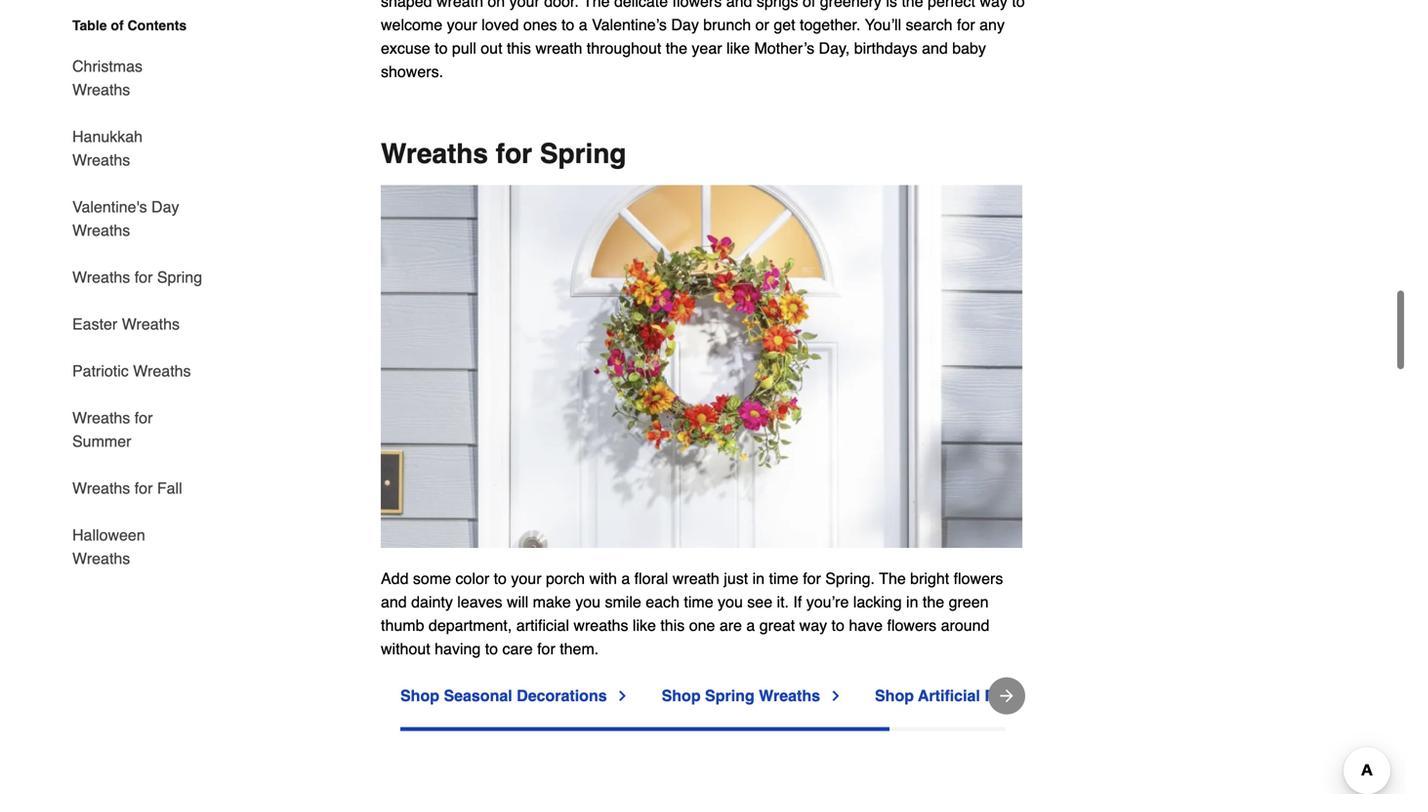 Task type: vqa. For each thing, say whether or not it's contained in the screenshot.
The Wreath With Orange, Yellow And Pink Flowers And Green Leaves Hanging On The Front Door. image
yes



Task type: describe. For each thing, give the bounding box(es) containing it.
seasonal
[[444, 687, 513, 705]]

around
[[941, 617, 990, 635]]

0 vertical spatial wreaths for spring
[[381, 138, 627, 169]]

wreaths for spring inside table of contents element
[[72, 268, 202, 286]]

it.
[[777, 593, 789, 611]]

shop for shop artificial plants and flowers
[[875, 687, 914, 705]]

patriotic wreaths link
[[72, 348, 191, 395]]

floral
[[635, 570, 669, 588]]

0 horizontal spatial in
[[753, 570, 765, 588]]

easter wreaths
[[72, 315, 180, 333]]

porch
[[546, 570, 585, 588]]

thumb
[[381, 617, 424, 635]]

summer
[[72, 432, 131, 450]]

shop seasonal decorations
[[401, 687, 607, 705]]

great
[[760, 617, 795, 635]]

0 vertical spatial a
[[622, 570, 630, 588]]

arrow right image
[[997, 686, 1017, 706]]

way
[[800, 617, 827, 635]]

care
[[503, 640, 533, 658]]

shop spring wreaths link
[[662, 684, 844, 708]]

without
[[381, 640, 430, 658]]

shop spring wreaths
[[662, 687, 821, 705]]

christmas
[[72, 57, 143, 75]]

each
[[646, 593, 680, 611]]

add some color to your porch with a floral wreath just in time for spring. the bright flowers and dainty leaves will make you smile each time you see it. if you're lacking in the green thumb department, artificial wreaths like this one are a great way to have flowers around without having to care for them.
[[381, 570, 1004, 658]]

of
[[111, 18, 124, 33]]

1 vertical spatial time
[[684, 593, 714, 611]]

having
[[435, 640, 481, 658]]

wreaths inside valentine's day wreaths
[[72, 221, 130, 239]]

spring.
[[826, 570, 875, 588]]

fall
[[157, 479, 182, 497]]

like
[[633, 617, 656, 635]]

leaves
[[457, 593, 503, 611]]

and inside add some color to your porch with a floral wreath just in time for spring. the bright flowers and dainty leaves will make you smile each time you see it. if you're lacking in the green thumb department, artificial wreaths like this one are a great way to have flowers around without having to care for them.
[[381, 593, 407, 611]]

easter wreaths link
[[72, 301, 180, 348]]

0 vertical spatial spring
[[540, 138, 627, 169]]

wreaths for fall link
[[72, 465, 182, 512]]

with
[[589, 570, 617, 588]]

have
[[849, 617, 883, 635]]

plants
[[985, 687, 1032, 705]]

wreaths inside halloween wreaths
[[72, 549, 130, 568]]

them.
[[560, 640, 599, 658]]

flowers
[[1068, 687, 1127, 705]]

make
[[533, 593, 571, 611]]

0 vertical spatial time
[[769, 570, 799, 588]]

2 vertical spatial spring
[[705, 687, 755, 705]]

2 vertical spatial to
[[485, 640, 498, 658]]

1 horizontal spatial a
[[747, 617, 755, 635]]

valentine's
[[72, 198, 147, 216]]

table
[[72, 18, 107, 33]]

halloween wreaths link
[[72, 512, 203, 570]]

lacking
[[854, 593, 902, 611]]

chevron right image for wreaths
[[828, 688, 844, 704]]

shop artificial plants and flowers link
[[875, 684, 1151, 708]]

valentine's day wreaths link
[[72, 184, 203, 254]]

wreath
[[673, 570, 720, 588]]



Task type: locate. For each thing, give the bounding box(es) containing it.
0 horizontal spatial chevron right image
[[615, 688, 631, 704]]

table of contents element
[[57, 16, 203, 570]]

1 vertical spatial to
[[832, 617, 845, 635]]

see
[[748, 593, 773, 611]]

0 horizontal spatial time
[[684, 593, 714, 611]]

the
[[923, 593, 945, 611]]

2 you from the left
[[718, 593, 743, 611]]

1 vertical spatial and
[[1036, 687, 1064, 705]]

1 vertical spatial wreaths for spring
[[72, 268, 202, 286]]

color
[[456, 570, 490, 588]]

1 horizontal spatial you
[[718, 593, 743, 611]]

a right with
[[622, 570, 630, 588]]

you're
[[807, 593, 849, 611]]

in
[[753, 570, 765, 588], [907, 593, 919, 611]]

department,
[[429, 617, 512, 635]]

chevron right image inside shop spring wreaths link
[[828, 688, 844, 704]]

to
[[494, 570, 507, 588], [832, 617, 845, 635], [485, 640, 498, 658]]

wreaths for spring
[[381, 138, 627, 169], [72, 268, 202, 286]]

1 vertical spatial in
[[907, 593, 919, 611]]

0 horizontal spatial wreaths for spring
[[72, 268, 202, 286]]

dainty
[[411, 593, 453, 611]]

shop down the without
[[401, 687, 440, 705]]

will
[[507, 593, 529, 611]]

easter
[[72, 315, 117, 333]]

shop for shop seasonal decorations
[[401, 687, 440, 705]]

shop seasonal decorations link
[[401, 684, 631, 708]]

1 vertical spatial a
[[747, 617, 755, 635]]

add
[[381, 570, 409, 588]]

you up are
[[718, 593, 743, 611]]

contents
[[128, 18, 187, 33]]

wreath with orange, yellow and pink flowers and green leaves hanging on the front door. image
[[381, 185, 1026, 548]]

3 shop from the left
[[875, 687, 914, 705]]

decorations
[[517, 687, 607, 705]]

valentine's day wreaths
[[72, 198, 179, 239]]

0 horizontal spatial flowers
[[887, 617, 937, 635]]

time up the it.
[[769, 570, 799, 588]]

1 horizontal spatial in
[[907, 593, 919, 611]]

2 horizontal spatial shop
[[875, 687, 914, 705]]

1 horizontal spatial flowers
[[954, 570, 1004, 588]]

wreaths for fall
[[72, 479, 182, 497]]

to left the your
[[494, 570, 507, 588]]

and
[[381, 593, 407, 611], [1036, 687, 1064, 705]]

a right are
[[747, 617, 755, 635]]

day
[[151, 198, 179, 216]]

for inside wreaths for summer
[[135, 409, 153, 427]]

christmas wreaths link
[[72, 43, 203, 113]]

bright
[[911, 570, 950, 588]]

you up wreaths
[[576, 593, 601, 611]]

chevron right image down "you're"
[[828, 688, 844, 704]]

table of contents
[[72, 18, 187, 33]]

0 horizontal spatial you
[[576, 593, 601, 611]]

wreaths
[[574, 617, 629, 635]]

and right plants
[[1036, 687, 1064, 705]]

0 horizontal spatial and
[[381, 593, 407, 611]]

some
[[413, 570, 451, 588]]

chevron right image inside shop seasonal decorations 'link'
[[615, 688, 631, 704]]

wreaths for spring link
[[72, 254, 202, 301]]

hanukkah
[[72, 127, 143, 146]]

shop artificial plants and flowers
[[875, 687, 1127, 705]]

1 chevron right image from the left
[[615, 688, 631, 704]]

1 vertical spatial flowers
[[887, 617, 937, 635]]

wreaths inside "hanukkah wreaths"
[[72, 151, 130, 169]]

if
[[794, 593, 802, 611]]

1 horizontal spatial spring
[[540, 138, 627, 169]]

hanukkah wreaths
[[72, 127, 143, 169]]

you
[[576, 593, 601, 611], [718, 593, 743, 611]]

spring inside table of contents element
[[157, 268, 202, 286]]

wreaths inside wreaths for summer
[[72, 409, 130, 427]]

the
[[879, 570, 906, 588]]

hanukkah wreaths link
[[72, 113, 203, 184]]

flowers
[[954, 570, 1004, 588], [887, 617, 937, 635]]

shop inside 'link'
[[401, 687, 440, 705]]

green
[[949, 593, 989, 611]]

to left care
[[485, 640, 498, 658]]

for
[[496, 138, 532, 169], [135, 268, 153, 286], [135, 409, 153, 427], [135, 479, 153, 497], [803, 570, 821, 588], [537, 640, 556, 658]]

patriotic wreaths
[[72, 362, 191, 380]]

this
[[661, 617, 685, 635]]

2 chevron right image from the left
[[828, 688, 844, 704]]

1 you from the left
[[576, 593, 601, 611]]

time
[[769, 570, 799, 588], [684, 593, 714, 611]]

1 horizontal spatial and
[[1036, 687, 1064, 705]]

artificial
[[516, 617, 569, 635]]

2 shop from the left
[[662, 687, 701, 705]]

smile
[[605, 593, 642, 611]]

0 vertical spatial and
[[381, 593, 407, 611]]

1 shop from the left
[[401, 687, 440, 705]]

wreaths
[[72, 81, 130, 99], [381, 138, 488, 169], [72, 151, 130, 169], [72, 221, 130, 239], [72, 268, 130, 286], [122, 315, 180, 333], [133, 362, 191, 380], [72, 409, 130, 427], [72, 479, 130, 497], [72, 549, 130, 568], [759, 687, 821, 705]]

shop for shop spring wreaths
[[662, 687, 701, 705]]

spring
[[540, 138, 627, 169], [157, 268, 202, 286], [705, 687, 755, 705]]

in left the
[[907, 593, 919, 611]]

halloween wreaths
[[72, 526, 145, 568]]

0 vertical spatial to
[[494, 570, 507, 588]]

1 horizontal spatial time
[[769, 570, 799, 588]]

shop down this
[[662, 687, 701, 705]]

your
[[511, 570, 542, 588]]

wreaths for summer link
[[72, 395, 203, 465]]

1 horizontal spatial shop
[[662, 687, 701, 705]]

chevron right image
[[615, 688, 631, 704], [828, 688, 844, 704]]

time down wreath
[[684, 593, 714, 611]]

a
[[622, 570, 630, 588], [747, 617, 755, 635]]

artificial
[[918, 687, 981, 705]]

flowers down the
[[887, 617, 937, 635]]

halloween
[[72, 526, 145, 544]]

one
[[689, 617, 715, 635]]

0 horizontal spatial a
[[622, 570, 630, 588]]

1 vertical spatial spring
[[157, 268, 202, 286]]

to right way
[[832, 617, 845, 635]]

are
[[720, 617, 742, 635]]

1 horizontal spatial wreaths for spring
[[381, 138, 627, 169]]

just
[[724, 570, 748, 588]]

flowers up green
[[954, 570, 1004, 588]]

in right just
[[753, 570, 765, 588]]

chevron right image for decorations
[[615, 688, 631, 704]]

wreaths inside christmas wreaths
[[72, 81, 130, 99]]

0 vertical spatial flowers
[[954, 570, 1004, 588]]

and down the add
[[381, 593, 407, 611]]

shop left "artificial"
[[875, 687, 914, 705]]

scrollbar
[[401, 727, 890, 731]]

christmas wreaths
[[72, 57, 143, 99]]

patriotic
[[72, 362, 129, 380]]

0 horizontal spatial spring
[[157, 268, 202, 286]]

1 horizontal spatial chevron right image
[[828, 688, 844, 704]]

2 horizontal spatial spring
[[705, 687, 755, 705]]

0 vertical spatial in
[[753, 570, 765, 588]]

chevron right image right decorations
[[615, 688, 631, 704]]

shop
[[401, 687, 440, 705], [662, 687, 701, 705], [875, 687, 914, 705]]

0 horizontal spatial shop
[[401, 687, 440, 705]]

wreaths for summer
[[72, 409, 153, 450]]



